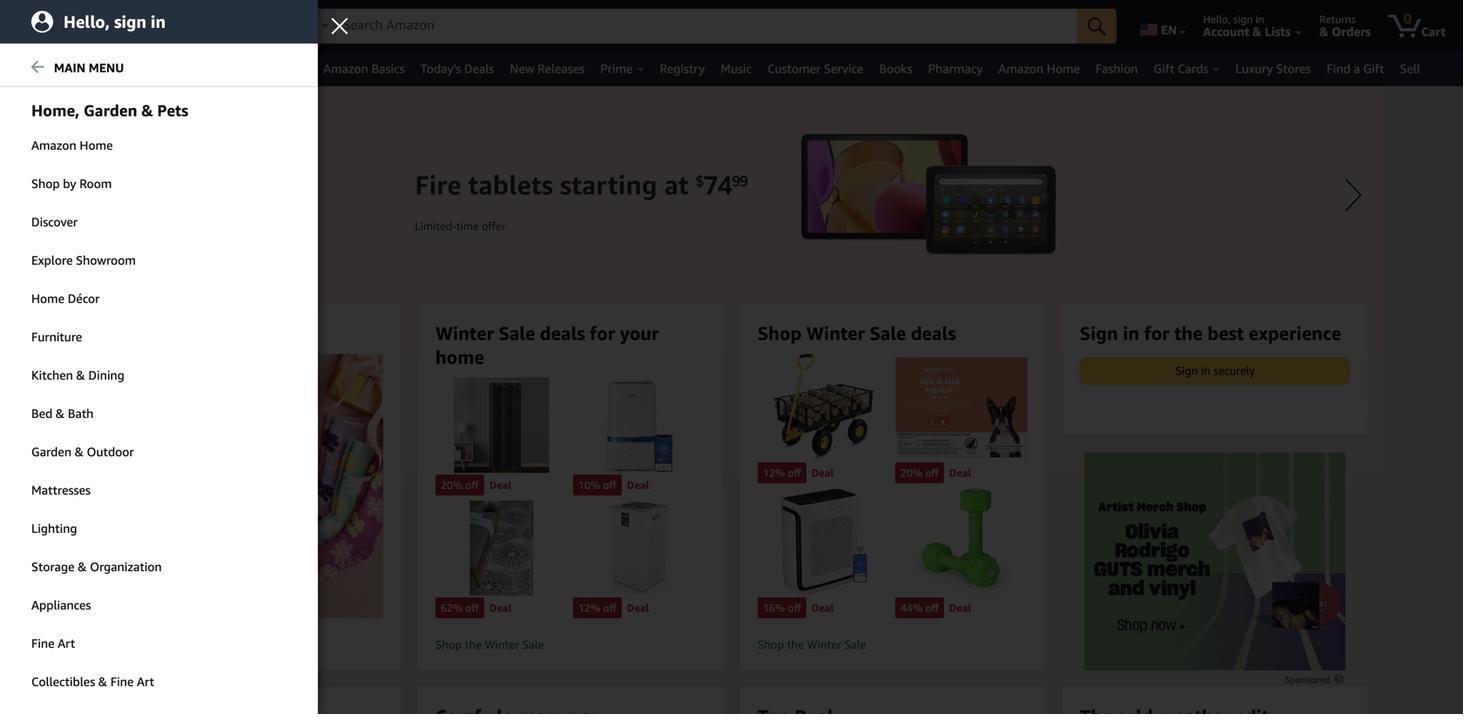 Task type: vqa. For each thing, say whether or not it's contained in the screenshot.
"main" on the top of the page
yes



Task type: describe. For each thing, give the bounding box(es) containing it.
off for vevor steel garden cart, heavy duty 900 lbs capacity, with removable mesh sides to convert into flatbed, utility metal wagon with 180° rotating handle and 10 in tires, perfect for farm, yard image
[[788, 467, 801, 479]]

levoit 4l smart cool mist humidifier for home bedroom with essential oils, customize humidity for baby & plants, app & voice control, schedule, timer, last up to 40hrs, whisper quiet, handle design image
[[573, 378, 706, 473]]

1 vertical spatial amazon home link
[[0, 127, 318, 164]]

garden
[[31, 445, 71, 459]]

deal for vevor steel garden cart, heavy duty 900 lbs capacity, with removable mesh sides to convert into flatbed, utility metal wagon with 180° rotating handle and 10 in tires, perfect for farm, yard image
[[812, 467, 834, 479]]

1 horizontal spatial home
[[80, 138, 113, 152]]

in inside 'navigation' navigation
[[1256, 13, 1265, 25]]

lighting link
[[0, 510, 318, 547]]

prime
[[601, 61, 633, 76]]

none search field inside 'navigation' navigation
[[291, 9, 1117, 45]]

garden & outdoor
[[31, 445, 134, 459]]

sponsored link
[[1285, 672, 1346, 688]]

lighting
[[31, 521, 77, 536]]

explore showroom link
[[0, 242, 318, 279]]

sign for sign in securely
[[1176, 364, 1198, 377]]

0 horizontal spatial fine
[[31, 636, 54, 651]]

deal for "joydeco door curtain closet door, closet curtain for open closet, closet curtains for bedroom closet door, door curtains for doorways privacy bedroom(40wx78l)" image
[[489, 479, 512, 491]]

amazon image
[[16, 16, 100, 42]]

a
[[1354, 61, 1360, 76]]

garden
[[84, 101, 137, 120]]

2 deals from the left
[[911, 322, 956, 344]]

sale inside winter sale deals for your home
[[499, 322, 535, 344]]

sponsored
[[1285, 674, 1334, 686]]

registry link
[[652, 57, 713, 81]]

sign in securely link
[[1081, 358, 1349, 384]]

décor
[[68, 291, 100, 306]]

home décor
[[31, 291, 100, 306]]

winter inside winter sale deals for your home
[[436, 322, 494, 344]]

amazon for shop by room
[[31, 138, 76, 152]]

today's deals
[[420, 61, 494, 76]]

discover link
[[0, 204, 318, 240]]

customer
[[768, 61, 821, 76]]

medical
[[68, 61, 111, 76]]

cart
[[1422, 24, 1446, 39]]

& for fine
[[98, 675, 107, 689]]

shop by room link
[[0, 166, 318, 202]]

prime link
[[593, 57, 652, 81]]

vevor steel garden cart, heavy duty 900 lbs capacity, with removable mesh sides to convert into flatbed, utility metal wagon with 180° rotating handle and 10 in tires, perfect for farm, yard image
[[758, 354, 890, 461]]

orders
[[1332, 24, 1371, 39]]

shop down 16%
[[758, 638, 784, 652]]

for inside winter sale deals for your home
[[590, 322, 615, 344]]

off for "joydeco door curtain closet door, closet curtain for open closet, closet curtains for bedroom closet door, door curtains for doorways privacy bedroom(40wx78l)" image
[[466, 479, 479, 491]]

navigation navigation
[[0, 0, 1463, 86]]

deal for rugshop modern floral circles design for living room,bedroom,home office,kitchen non shedding runner rug 2' x 7' 2" gray image
[[489, 602, 512, 614]]

fashion link
[[1088, 57, 1146, 81]]

the for winter sale deals for your home
[[465, 638, 482, 652]]

furniture link
[[0, 319, 318, 355]]

home, garden & pets
[[31, 101, 188, 120]]

new releases link
[[502, 57, 593, 81]]

Search Amazon text field
[[336, 10, 1078, 43]]

deal for "amazon basics flea and tick topical treatment for small dogs (5 -22 pounds), 6 count (previously solimo)" 'image'
[[949, 467, 972, 479]]

pets
[[157, 101, 188, 120]]

luxury stores link
[[1228, 57, 1319, 81]]

lists
[[1265, 24, 1291, 39]]

shop up vevor steel garden cart, heavy duty 900 lbs capacity, with removable mesh sides to convert into flatbed, utility metal wagon with 180° rotating handle and 10 in tires, perfect for farm, yard image
[[758, 322, 802, 344]]

leave feedback on sponsored ad element
[[1285, 674, 1346, 686]]

& for orders
[[1320, 24, 1329, 39]]

sign inside "link"
[[114, 12, 146, 32]]

update
[[133, 24, 175, 39]]

all
[[37, 62, 53, 76]]

luxury stores
[[1236, 61, 1311, 76]]

12% off for kenmore pm3020 air purifiers with h13 true hepa filter, covers up to 1500 sq.foot, 24db silentclean 3-stage hepa filtration system, 5 speeds for home large room, kitchens & bedroom image at the bottom left of page
[[578, 602, 617, 614]]

2 vertical spatial home
[[31, 291, 65, 306]]

all button
[[10, 52, 60, 86]]

to
[[184, 13, 194, 25]]

hello, sign in link
[[0, 0, 318, 44]]

kenmore pm3020 air purifiers with h13 true hepa filter, covers up to 1500 sq.foot, 24db silentclean 3-stage hepa filtration system, 5 speeds for home large room, kitchens & bedroom image
[[573, 501, 706, 596]]

account
[[1203, 24, 1250, 39]]

gift inside gift cards link
[[1154, 61, 1175, 76]]

fire tablets starting at $74.99. limited-time offer. image
[[78, 86, 1385, 609]]

collectibles & fine art
[[31, 675, 154, 689]]

07430
[[239, 13, 270, 25]]

deal for levoit air purifiers for home large room up to 1900 ft² in 1 hr with washable filters, air quality monitor, smart wifi, hepa filter captures allergies, pet hair, smoke, pollen in bedroom, vital 200s image
[[812, 602, 834, 614]]

home
[[436, 346, 484, 368]]

fine inside "link"
[[111, 675, 134, 689]]

16% off
[[763, 602, 801, 614]]

hello, inside hello, sign in "link"
[[64, 12, 110, 32]]

room
[[79, 176, 112, 191]]

& for bath
[[56, 406, 65, 421]]

luxury
[[1236, 61, 1273, 76]]

amazon for today's deals
[[323, 61, 368, 76]]

en link
[[1130, 4, 1194, 48]]

outdoor
[[87, 445, 134, 459]]

cards
[[1178, 61, 1209, 76]]

dining
[[88, 368, 124, 382]]

20% for "amazon basics flea and tick topical treatment for small dogs (5 -22 pounds), 6 count (previously solimo)" 'image'
[[901, 467, 923, 479]]

44% off
[[901, 602, 939, 614]]

2 horizontal spatial amazon
[[999, 61, 1044, 76]]

16%
[[763, 602, 785, 614]]

music link
[[713, 57, 760, 81]]

showroom
[[76, 253, 136, 267]]

0 vertical spatial amazon home link
[[991, 57, 1088, 81]]

delivering to mahwah 07430 update location
[[133, 13, 270, 39]]

books link
[[872, 57, 921, 81]]

pharmacy link
[[921, 57, 991, 81]]

by
[[63, 176, 76, 191]]

securely
[[1214, 364, 1255, 377]]

home,
[[31, 101, 80, 120]]

medical care
[[68, 61, 139, 76]]

pharmacy
[[928, 61, 983, 76]]

storage & organization link
[[0, 549, 318, 585]]

find a gift link
[[1319, 57, 1392, 81]]

returns & orders
[[1320, 13, 1371, 39]]

rugshop modern floral circles design for living room,bedroom,home office,kitchen non shedding runner rug 2' x 7' 2" gray image
[[436, 501, 568, 596]]

experience
[[1249, 322, 1342, 344]]

gift cards
[[1154, 61, 1209, 76]]

sign in securely
[[1176, 364, 1255, 377]]

12% for vevor steel garden cart, heavy duty 900 lbs capacity, with removable mesh sides to convert into flatbed, utility metal wagon with 180° rotating handle and 10 in tires, perfect for farm, yard image
[[763, 467, 785, 479]]

home inside 'navigation' navigation
[[1047, 61, 1080, 76]]

fashion
[[1096, 61, 1138, 76]]

find a gift
[[1327, 61, 1385, 76]]



Task type: locate. For each thing, give the bounding box(es) containing it.
sign inside 'navigation' navigation
[[1234, 13, 1253, 25]]

off down vevor steel garden cart, heavy duty 900 lbs capacity, with removable mesh sides to convert into flatbed, utility metal wagon with 180° rotating handle and 10 in tires, perfect for farm, yard image
[[788, 467, 801, 479]]

& right storage
[[78, 560, 87, 574]]

off for levoit air purifiers for home large room up to 1900 ft² in 1 hr with washable filters, air quality monitor, smart wifi, hepa filter captures allergies, pet hair, smoke, pollen in bedroom, vital 200s image
[[788, 602, 801, 614]]

deal for kenmore pm3020 air purifiers with h13 true hepa filter, covers up to 1500 sq.foot, 24db silentclean 3-stage hepa filtration system, 5 speeds for home large room, kitchens & bedroom image at the bottom left of page
[[627, 602, 649, 614]]

main menu link
[[0, 50, 318, 87]]

10% off
[[578, 479, 617, 491]]

main
[[54, 61, 85, 75]]

hello, inside 'navigation' navigation
[[1203, 13, 1231, 25]]

main content containing winter sale deals for your home
[[0, 86, 1463, 714]]

0 horizontal spatial 12% off
[[578, 602, 617, 614]]

1 horizontal spatial the
[[787, 638, 804, 652]]

books
[[879, 61, 913, 76]]

amazon down home,
[[31, 138, 76, 152]]

service
[[824, 61, 864, 76]]

location
[[178, 24, 225, 39]]

best
[[1208, 322, 1244, 344]]

1 vertical spatial sign
[[1176, 364, 1198, 377]]

art
[[58, 636, 75, 651], [137, 675, 154, 689]]

hello, sign in up menu
[[64, 12, 166, 32]]

1 horizontal spatial amazon home link
[[991, 57, 1088, 81]]

12% off down vevor steel garden cart, heavy duty 900 lbs capacity, with removable mesh sides to convert into flatbed, utility metal wagon with 180° rotating handle and 10 in tires, perfect for farm, yard image
[[763, 467, 801, 479]]

1 for from the left
[[590, 322, 615, 344]]

1 horizontal spatial amazon
[[323, 61, 368, 76]]

1 deals from the left
[[540, 322, 585, 344]]

deal down "joydeco door curtain closet door, closet curtain for open closet, closet curtains for bedroom closet door, door curtains for doorways privacy bedroom(40wx78l)" image
[[489, 479, 512, 491]]

& left orders
[[1320, 24, 1329, 39]]

explore showroom
[[31, 253, 136, 267]]

12% for kenmore pm3020 air purifiers with h13 true hepa filter, covers up to 1500 sq.foot, 24db silentclean 3-stage hepa filtration system, 5 speeds for home large room, kitchens & bedroom image at the bottom left of page
[[578, 602, 600, 614]]

art up collectibles
[[58, 636, 75, 651]]

mattresses
[[31, 483, 91, 497]]

delivering
[[133, 13, 181, 25]]

off right 16%
[[788, 602, 801, 614]]

find
[[1327, 61, 1351, 76]]

off right 44%
[[926, 602, 939, 614]]

gift right a
[[1364, 61, 1385, 76]]

& right collectibles
[[98, 675, 107, 689]]

0 vertical spatial amazon home
[[999, 61, 1080, 76]]

home décor link
[[0, 280, 318, 317]]

fine
[[31, 636, 54, 651], [111, 675, 134, 689]]

amazon basics flea and tick topical treatment for small dogs (5 -22 pounds), 6 count (previously solimo) image
[[895, 354, 1028, 461]]

1 horizontal spatial 20%
[[901, 467, 923, 479]]

off
[[788, 467, 801, 479], [926, 467, 939, 479], [466, 479, 479, 491], [603, 479, 617, 491], [466, 602, 479, 614], [603, 602, 617, 614], [788, 602, 801, 614], [926, 602, 939, 614]]

amazon basics
[[323, 61, 405, 76]]

bed
[[31, 406, 52, 421]]

shop
[[31, 176, 60, 191], [758, 322, 802, 344], [436, 638, 462, 652], [758, 638, 784, 652]]

bath
[[68, 406, 94, 421]]

cap barbell neoprene dumbbell weights, 8 lb pair, shamrock image
[[895, 489, 1028, 596]]

off for "amazon basics flea and tick topical treatment for small dogs (5 -22 pounds), 6 count (previously solimo)" 'image'
[[926, 467, 939, 479]]

& for outdoor
[[75, 445, 84, 459]]

amazon home link left the fashion
[[991, 57, 1088, 81]]

en
[[1161, 23, 1177, 37]]

0 horizontal spatial sign
[[1080, 322, 1118, 344]]

off for cap barbell neoprene dumbbell weights, 8 lb pair, shamrock image
[[926, 602, 939, 614]]

joydeco door curtain closet door, closet curtain for open closet, closet curtains for bedroom closet door, door curtains for doorways privacy bedroom(40wx78l) image
[[436, 378, 568, 473]]

1 vertical spatial home
[[80, 138, 113, 152]]

amazon
[[323, 61, 368, 76], [999, 61, 1044, 76], [31, 138, 76, 152]]

deal for levoit 4l smart cool mist humidifier for home bedroom with essential oils, customize humidity for baby & plants, app & voice control, schedule, timer, last up to 40hrs, whisper quiet, handle design image
[[627, 479, 649, 491]]

1 horizontal spatial shop the winter sale link
[[758, 638, 1028, 652]]

organization
[[90, 560, 162, 574]]

10%
[[578, 479, 600, 491]]

sponsored ad element
[[1084, 453, 1346, 671]]

1 horizontal spatial for
[[1144, 322, 1170, 344]]

deal right '10% off'
[[627, 479, 649, 491]]

0 vertical spatial 12% off
[[763, 467, 801, 479]]

bed & bath link
[[0, 395, 318, 432]]

0 vertical spatial art
[[58, 636, 75, 651]]

1 horizontal spatial fine
[[111, 675, 134, 689]]

& right "garden"
[[75, 445, 84, 459]]

amazon home link down "pets" at left top
[[0, 127, 318, 164]]

12% off
[[763, 467, 801, 479], [578, 602, 617, 614]]

shop the winter sale for winter sale deals for your home
[[436, 638, 544, 652]]

care
[[114, 61, 139, 76]]

0
[[1404, 10, 1412, 27]]

hello, right en
[[1203, 13, 1231, 25]]

gift cards link
[[1146, 57, 1228, 81]]

amazon home up shop by room
[[31, 138, 113, 152]]

hello, sign in left lists
[[1203, 13, 1265, 25]]

collectibles & fine art link
[[0, 664, 318, 700]]

the
[[1175, 322, 1203, 344], [465, 638, 482, 652], [787, 638, 804, 652]]

0 horizontal spatial shop the winter sale link
[[436, 638, 706, 652]]

deals
[[464, 61, 494, 76]]

20% off
[[901, 467, 939, 479], [441, 479, 479, 491]]

1 gift from the left
[[1154, 61, 1175, 76]]

12% down kenmore pm3020 air purifiers with h13 true hepa filter, covers up to 1500 sq.foot, 24db silentclean 3-stage hepa filtration system, 5 speeds for home large room, kitchens & bedroom image at the bottom left of page
[[578, 602, 600, 614]]

0 horizontal spatial for
[[590, 322, 615, 344]]

deal for cap barbell neoprene dumbbell weights, 8 lb pair, shamrock image
[[949, 602, 972, 614]]

0 vertical spatial fine
[[31, 636, 54, 651]]

amazon right 'pharmacy'
[[999, 61, 1044, 76]]

hello, up main menu
[[64, 12, 110, 32]]

shop the winter sale
[[436, 638, 544, 652], [758, 638, 866, 652]]

& left "pets" at left top
[[141, 101, 153, 120]]

for
[[590, 322, 615, 344], [1144, 322, 1170, 344]]

& for organization
[[78, 560, 87, 574]]

the left best
[[1175, 322, 1203, 344]]

& inside returns & orders
[[1320, 24, 1329, 39]]

deal down "amazon basics flea and tick topical treatment for small dogs (5 -22 pounds), 6 count (previously solimo)" 'image'
[[949, 467, 972, 479]]

1 vertical spatial 12% off
[[578, 602, 617, 614]]

0 vertical spatial home
[[1047, 61, 1080, 76]]

fine down appliances
[[31, 636, 54, 651]]

0 horizontal spatial 12%
[[578, 602, 600, 614]]

12% off down kenmore pm3020 air purifiers with h13 true hepa filter, covers up to 1500 sq.foot, 24db silentclean 3-stage hepa filtration system, 5 speeds for home large room, kitchens & bedroom image at the bottom left of page
[[578, 602, 617, 614]]

home left the fashion
[[1047, 61, 1080, 76]]

20% off down "joydeco door curtain closet door, closet curtain for open closet, closet curtains for bedroom closet door, door curtains for doorways privacy bedroom(40wx78l)" image
[[441, 479, 479, 491]]

1 horizontal spatial hello,
[[1203, 13, 1231, 25]]

20% off for "joydeco door curtain closet door, closet curtain for open closet, closet curtains for bedroom closet door, door curtains for doorways privacy bedroom(40wx78l)" image
[[441, 479, 479, 491]]

sign up 'care'
[[114, 12, 146, 32]]

0 horizontal spatial amazon home
[[31, 138, 113, 152]]

0 horizontal spatial shop the winter sale
[[436, 638, 544, 652]]

off down kenmore pm3020 air purifiers with h13 true hepa filter, covers up to 1500 sq.foot, 24db silentclean 3-stage hepa filtration system, 5 speeds for home large room, kitchens & bedroom image at the bottom left of page
[[603, 602, 617, 614]]

None search field
[[291, 9, 1117, 45]]

2 horizontal spatial the
[[1175, 322, 1203, 344]]

None submit
[[1078, 9, 1117, 44]]

shop the winter sale link
[[436, 638, 706, 652], [758, 638, 1028, 652]]

appliances
[[31, 598, 91, 612]]

0 vertical spatial 12%
[[763, 467, 785, 479]]

0 horizontal spatial 20% off
[[441, 479, 479, 491]]

& left dining
[[76, 368, 85, 382]]

shop the winter sale for shop winter sale deals
[[758, 638, 866, 652]]

deal down kenmore pm3020 air purifiers with h13 true hepa filter, covers up to 1500 sq.foot, 24db silentclean 3-stage hepa filtration system, 5 speeds for home large room, kitchens & bedroom image at the bottom left of page
[[627, 602, 649, 614]]

shop the winter sale down 62% off
[[436, 638, 544, 652]]

gift left cards
[[1154, 61, 1175, 76]]

& for dining
[[76, 368, 85, 382]]

deal down vevor steel garden cart, heavy duty 900 lbs capacity, with removable mesh sides to convert into flatbed, utility metal wagon with 180° rotating handle and 10 in tires, perfect for farm, yard image
[[812, 467, 834, 479]]

0 horizontal spatial home
[[31, 291, 65, 306]]

20% off for "amazon basics flea and tick topical treatment for small dogs (5 -22 pounds), 6 count (previously solimo)" 'image'
[[901, 467, 939, 479]]

1 vertical spatial amazon home
[[31, 138, 113, 152]]

1 horizontal spatial hello, sign in
[[1203, 13, 1265, 25]]

12% down vevor steel garden cart, heavy duty 900 lbs capacity, with removable mesh sides to convert into flatbed, utility metal wagon with 180° rotating handle and 10 in tires, perfect for farm, yard image
[[763, 467, 785, 479]]

fine down fine art link
[[111, 675, 134, 689]]

the down the 16% off
[[787, 638, 804, 652]]

0 horizontal spatial 20%
[[441, 479, 463, 491]]

sale
[[499, 322, 535, 344], [870, 322, 906, 344], [522, 638, 544, 652], [845, 638, 866, 652]]

20% down "joydeco door curtain closet door, closet curtain for open closet, closet curtains for bedroom closet door, door curtains for doorways privacy bedroom(40wx78l)" image
[[441, 479, 463, 491]]

& left lists
[[1253, 24, 1262, 39]]

gift
[[1154, 61, 1175, 76], [1364, 61, 1385, 76]]

2 for from the left
[[1144, 322, 1170, 344]]

off for levoit 4l smart cool mist humidifier for home bedroom with essential oils, customize humidity for baby & plants, app & voice control, schedule, timer, last up to 40hrs, whisper quiet, handle design image
[[603, 479, 617, 491]]

62% off
[[441, 602, 479, 614]]

menu
[[89, 61, 124, 75]]

20% for "joydeco door curtain closet door, closet curtain for open closet, closet curtains for bedroom closet door, door curtains for doorways privacy bedroom(40wx78l)" image
[[441, 479, 463, 491]]

basics
[[372, 61, 405, 76]]

62%
[[441, 602, 463, 614]]

deal right 44% off
[[949, 602, 972, 614]]

bed & bath
[[31, 406, 94, 421]]

fine art link
[[0, 625, 318, 662]]

none submit inside 'navigation' navigation
[[1078, 9, 1117, 44]]

0 vertical spatial sign
[[1080, 322, 1118, 344]]

amazon left basics
[[323, 61, 368, 76]]

0 horizontal spatial hello,
[[64, 12, 110, 32]]

0 horizontal spatial gift
[[1154, 61, 1175, 76]]

off for kenmore pm3020 air purifiers with h13 true hepa filter, covers up to 1500 sq.foot, 24db silentclean 3-stage hepa filtration system, 5 speeds for home large room, kitchens & bedroom image at the bottom left of page
[[603, 602, 617, 614]]

sign left lists
[[1234, 13, 1253, 25]]

1 shop the winter sale from the left
[[436, 638, 544, 652]]

2 horizontal spatial home
[[1047, 61, 1080, 76]]

1 horizontal spatial 12% off
[[763, 467, 801, 479]]

1 vertical spatial 12%
[[578, 602, 600, 614]]

mahwah
[[197, 13, 237, 25]]

1 horizontal spatial amazon home
[[999, 61, 1080, 76]]

hello, sign in inside 'navigation' navigation
[[1203, 13, 1265, 25]]

& inside "link"
[[98, 675, 107, 689]]

levoit air purifiers for home large room up to 1900 ft² in 1 hr with washable filters, air quality monitor, smart wifi, hepa filter captures allergies, pet hair, smoke, pollen in bedroom, vital 200s image
[[758, 489, 890, 596]]

new releases
[[510, 61, 585, 76]]

off down "amazon basics flea and tick topical treatment for small dogs (5 -22 pounds), 6 count (previously solimo)" 'image'
[[926, 467, 939, 479]]

1 horizontal spatial art
[[137, 675, 154, 689]]

0 horizontal spatial hello, sign in
[[64, 12, 166, 32]]

0 horizontal spatial sign
[[114, 12, 146, 32]]

off for rugshop modern floral circles design for living room,bedroom,home office,kitchen non shedding runner rug 2' x 7' 2" gray image
[[466, 602, 479, 614]]

sell link
[[1392, 57, 1428, 81]]

releases
[[538, 61, 585, 76]]

1 horizontal spatial sign
[[1234, 13, 1253, 25]]

furniture
[[31, 330, 82, 344]]

20% down "amazon basics flea and tick topical treatment for small dogs (5 -22 pounds), 6 count (previously solimo)" 'image'
[[901, 467, 923, 479]]

music
[[721, 61, 752, 76]]

shop the winter sale down the 16% off
[[758, 638, 866, 652]]

1 horizontal spatial shop the winter sale
[[758, 638, 866, 652]]

1 horizontal spatial 20% off
[[901, 467, 939, 479]]

main menu
[[54, 61, 124, 75]]

shop down 62%
[[436, 638, 462, 652]]

appliances link
[[0, 587, 318, 624]]

sign for sign in for the best experience
[[1080, 322, 1118, 344]]

deals inside winter sale deals for your home
[[540, 322, 585, 344]]

20% off down "amazon basics flea and tick topical treatment for small dogs (5 -22 pounds), 6 count (previously solimo)" 'image'
[[901, 467, 939, 479]]

0 horizontal spatial deals
[[540, 322, 585, 344]]

customer service link
[[760, 57, 872, 81]]

sell
[[1400, 61, 1421, 76]]

home down home, garden & pets
[[80, 138, 113, 152]]

1 shop the winter sale link from the left
[[436, 638, 706, 652]]

2 gift from the left
[[1364, 61, 1385, 76]]

2 shop the winter sale link from the left
[[758, 638, 1028, 652]]

0 horizontal spatial art
[[58, 636, 75, 651]]

home left "décor"
[[31, 291, 65, 306]]

0 horizontal spatial amazon home link
[[0, 127, 318, 164]]

shop left by
[[31, 176, 60, 191]]

in inside "link"
[[151, 12, 166, 32]]

customer service
[[768, 61, 864, 76]]

off right 10%
[[603, 479, 617, 491]]

for left best
[[1144, 322, 1170, 344]]

2 shop the winter sale from the left
[[758, 638, 866, 652]]

shop winter sale deals
[[758, 322, 956, 344]]

deal right the 16% off
[[812, 602, 834, 614]]

deals left your
[[540, 322, 585, 344]]

20%
[[901, 467, 923, 479], [441, 479, 463, 491]]

1 horizontal spatial deals
[[911, 322, 956, 344]]

for left your
[[590, 322, 615, 344]]

art inside "link"
[[137, 675, 154, 689]]

shop the winter sale link for winter sale deals for your home
[[436, 638, 706, 652]]

amazon home link
[[991, 57, 1088, 81], [0, 127, 318, 164]]

amazon home
[[999, 61, 1080, 76], [31, 138, 113, 152]]

sign
[[1080, 322, 1118, 344], [1176, 364, 1198, 377]]

mattresses link
[[0, 472, 318, 509]]

1 vertical spatial fine
[[111, 675, 134, 689]]

the down 62% off
[[465, 638, 482, 652]]

shop the winter sale link for shop winter sale deals
[[758, 638, 1028, 652]]

12% off for vevor steel garden cart, heavy duty 900 lbs capacity, with removable mesh sides to convert into flatbed, utility metal wagon with 180° rotating handle and 10 in tires, perfect for farm, yard image
[[763, 467, 801, 479]]

main content
[[0, 86, 1463, 714]]

amazon home left the fashion
[[999, 61, 1080, 76]]

shop by room
[[31, 176, 112, 191]]

account & lists
[[1203, 24, 1291, 39]]

gift inside 'find a gift' 'link'
[[1364, 61, 1385, 76]]

44%
[[901, 602, 923, 614]]

1 vertical spatial art
[[137, 675, 154, 689]]

today's deals link
[[413, 57, 502, 81]]

collectibles
[[31, 675, 95, 689]]

0 horizontal spatial amazon
[[31, 138, 76, 152]]

1 horizontal spatial sign
[[1176, 364, 1198, 377]]

0 horizontal spatial the
[[465, 638, 482, 652]]

off right 62%
[[466, 602, 479, 614]]

hello, sign in inside "link"
[[64, 12, 166, 32]]

medical care link
[[60, 57, 158, 81]]

deal right 62% off
[[489, 602, 512, 614]]

sign in for the best experience
[[1080, 322, 1342, 344]]

fine art
[[31, 636, 75, 651]]

off down "joydeco door curtain closet door, closet curtain for open closet, closet curtains for bedroom closet door, door curtains for doorways privacy bedroom(40wx78l)" image
[[466, 479, 479, 491]]

deals up "amazon basics flea and tick topical treatment for small dogs (5 -22 pounds), 6 count (previously solimo)" 'image'
[[911, 322, 956, 344]]

shop winter sale deals image
[[83, 354, 413, 618]]

1 horizontal spatial gift
[[1364, 61, 1385, 76]]

& right bed
[[56, 406, 65, 421]]

& for lists
[[1253, 24, 1262, 39]]

your
[[620, 322, 659, 344]]

hello, sign in
[[64, 12, 166, 32], [1203, 13, 1265, 25]]

amazon home inside 'navigation' navigation
[[999, 61, 1080, 76]]

amazon basics link
[[315, 57, 413, 81]]

1 horizontal spatial 12%
[[763, 467, 785, 479]]

the for shop winter sale deals
[[787, 638, 804, 652]]

kitchen
[[31, 368, 73, 382]]

art down fine art link
[[137, 675, 154, 689]]



